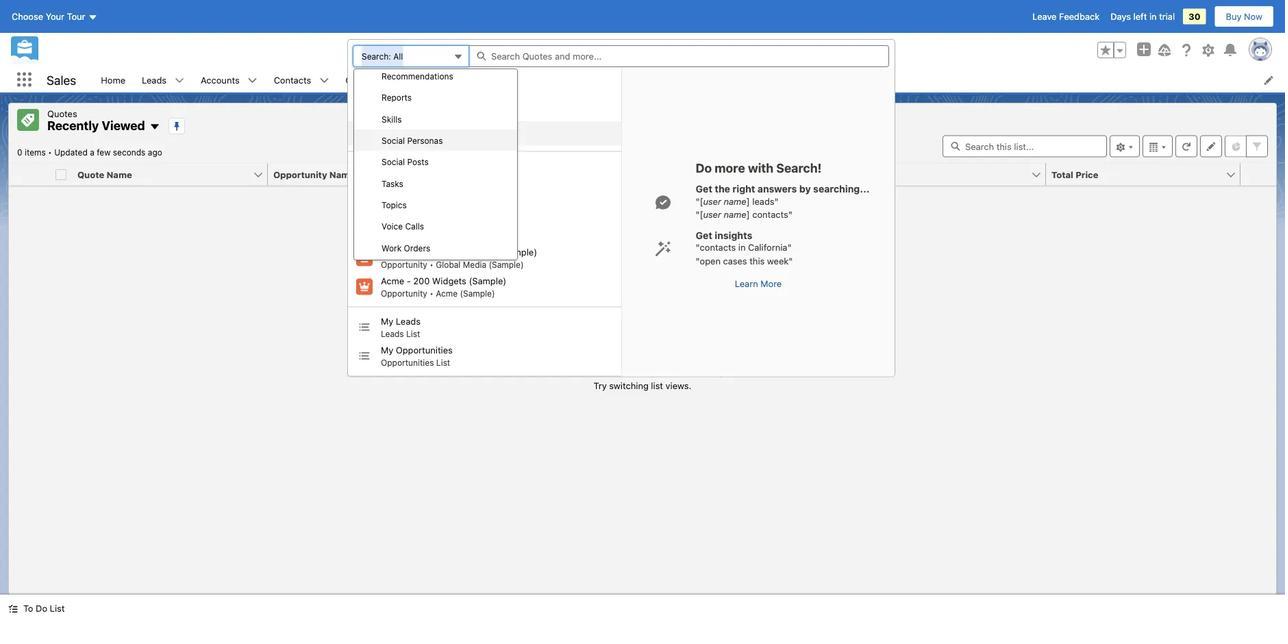 Task type: vqa. For each thing, say whether or not it's contained in the screenshot.
Get inside the Get the right answers by searching... "[ user name ] leads" "[ user name ] contacts"
yes



Task type: locate. For each thing, give the bounding box(es) containing it.
exec right voice
[[406, 218, 425, 228]]

quotes up the views.
[[658, 367, 688, 377]]

by down "search!"
[[800, 183, 811, 195]]

1 vertical spatial ]
[[747, 209, 750, 220]]

1 vertical spatial -
[[407, 275, 411, 286]]

0 vertical spatial sales
[[47, 72, 76, 87]]

1 social from the top
[[382, 136, 405, 145]]

media up acme - 200 widgets (sample) option
[[463, 260, 487, 269]]

widgets down "sales exec pipeline" option
[[463, 246, 497, 257]]

1 vertical spatial quotes
[[658, 367, 688, 377]]

name down right
[[724, 196, 747, 206]]

accounts link
[[193, 67, 248, 93]]

list
[[651, 380, 663, 390]]

expiration
[[663, 169, 707, 180]]

1 vertical spatial user
[[703, 209, 721, 220]]

0 vertical spatial opportunity
[[273, 169, 327, 180]]

text default image inside accounts list item
[[248, 76, 257, 85]]

opportunity inside button
[[273, 169, 327, 180]]

0 vertical spatial by
[[474, 160, 484, 170]]

2 horizontal spatial list
[[436, 358, 450, 367]]

calendar
[[437, 75, 474, 85]]

0 vertical spatial •
[[48, 148, 52, 157]]

1 vertical spatial social
[[382, 157, 405, 167]]

]
[[747, 196, 750, 206], [747, 209, 750, 220]]

"open
[[696, 256, 721, 266]]

action element
[[1241, 163, 1277, 186]]

cell
[[50, 163, 72, 186]]

choose
[[12, 11, 43, 22]]

Search Recently Viewed list view. search field
[[943, 135, 1107, 157]]

sales down tasks
[[381, 189, 403, 199]]

status inside recently viewed|quotes|list view element
[[559, 365, 726, 392]]

1 vertical spatial •
[[430, 260, 434, 269]]

text default image inside "my opportunities" option
[[359, 351, 370, 361]]

quote
[[77, 169, 104, 180]]

social personas
[[382, 136, 443, 145]]

quotes right quotes icon
[[47, 108, 77, 119]]

total price
[[1052, 169, 1099, 180]]

leads inside 'option'
[[435, 128, 458, 138]]

2 report from the top
[[381, 202, 407, 212]]

list down my leads option at the left bottom
[[436, 358, 450, 367]]

200 down orders
[[413, 275, 430, 286]]

0 vertical spatial report
[[381, 174, 407, 183]]

1 vertical spatial sales
[[381, 189, 403, 199]]

200 down pipeline
[[444, 246, 461, 257]]

text default image left my leads leads list
[[359, 322, 370, 333]]

suggestions list box
[[348, 73, 621, 377]]

None search field
[[943, 135, 1107, 157]]

1 my from the top
[[381, 316, 393, 326]]

exec inside option
[[406, 218, 425, 228]]

none search field inside recently viewed|quotes|list view element
[[943, 135, 1107, 157]]

0 vertical spatial user
[[703, 196, 721, 206]]

1 vertical spatial widgets
[[432, 275, 467, 286]]

leads
[[396, 79, 418, 90], [410, 104, 432, 114], [435, 128, 458, 138]]

marketing exec leads by source report
[[381, 160, 516, 183]]

1 name from the top
[[724, 196, 747, 206]]

1 ] from the top
[[747, 196, 750, 206]]

1 horizontal spatial by
[[800, 183, 811, 195]]

1 vertical spatial leads
[[410, 104, 432, 114]]

report up voice
[[381, 202, 407, 212]]

text default image left my opportunities opportunities list
[[359, 351, 370, 361]]

1 name from the left
[[107, 169, 132, 180]]

expiration date element
[[657, 163, 860, 186]]

exec
[[425, 160, 444, 170], [406, 218, 425, 228]]

- right orders
[[438, 246, 442, 257]]

text default image
[[175, 76, 184, 85], [320, 76, 329, 85], [359, 128, 370, 139], [655, 194, 671, 211], [359, 322, 370, 333], [359, 351, 370, 361]]

social down skills
[[382, 136, 405, 145]]

0 vertical spatial leads
[[396, 79, 418, 90]]

text default image left to
[[8, 604, 18, 614]]

all searchable items group
[[354, 0, 517, 258]]

200
[[444, 246, 461, 257], [413, 275, 430, 286]]

list containing home
[[93, 67, 1285, 93]]

haven't
[[577, 367, 607, 377]]

1 get from the top
[[696, 183, 713, 195]]

in right left
[[1150, 11, 1157, 22]]

1 horizontal spatial global
[[436, 260, 461, 269]]

my leads option
[[348, 313, 621, 342]]

• inside recently viewed|quotes|list view element
[[48, 148, 52, 157]]

] left 'contacts"'
[[747, 209, 750, 220]]

1 horizontal spatial list
[[406, 329, 420, 339]]

report image
[[356, 163, 373, 180], [356, 221, 373, 237]]

text default image up opportunity name 'element'
[[359, 128, 370, 139]]

widgets down global media - 200 widgets (sample) opportunity • global media (sample)
[[432, 275, 467, 286]]

switching
[[609, 380, 649, 390]]

1 horizontal spatial 200
[[444, 246, 461, 257]]

sales person activity option
[[348, 186, 621, 215]]

1 report from the top
[[381, 174, 407, 183]]

2 name from the left
[[330, 169, 355, 180]]

0 horizontal spatial list
[[50, 603, 65, 614]]

0 horizontal spatial global
[[381, 246, 407, 257]]

item number element
[[9, 163, 50, 186]]

(sample)
[[500, 246, 537, 257], [489, 260, 524, 269], [469, 275, 506, 286], [460, 289, 495, 298]]

2 vertical spatial list
[[50, 603, 65, 614]]

social posts
[[382, 157, 429, 167]]

calendar list item
[[428, 67, 500, 93]]

acme - 200 widgets (sample) option
[[348, 272, 621, 301]]

] down right
[[747, 196, 750, 206]]

0 vertical spatial report image
[[356, 163, 373, 180]]

search... button
[[484, 39, 759, 61]]

by
[[474, 160, 484, 170], [800, 183, 811, 195]]

calendar link
[[428, 67, 482, 93]]

your
[[46, 11, 64, 22]]

text default image
[[248, 76, 257, 85], [149, 121, 160, 132], [655, 240, 671, 257], [8, 604, 18, 614]]

sales inside option
[[381, 218, 403, 228]]

sales
[[47, 72, 76, 87], [381, 189, 403, 199], [381, 218, 403, 228]]

200 inside acme - 200 widgets (sample) opportunity • acme (sample)
[[413, 275, 430, 286]]

exec down personas
[[425, 160, 444, 170]]

get
[[696, 183, 713, 195], [696, 230, 713, 241]]

recently viewed|quotes|list view element
[[8, 103, 1277, 595]]

list right to
[[50, 603, 65, 614]]

text default image left "open
[[655, 240, 671, 257]]

exec for sales
[[406, 218, 425, 228]]

1 vertical spatial opportunity
[[381, 260, 427, 269]]

price
[[1076, 169, 1099, 180]]

2 vertical spatial leads
[[435, 128, 458, 138]]

1 horizontal spatial media
[[463, 260, 487, 269]]

report image inside "sales exec pipeline" option
[[356, 221, 373, 237]]

list
[[406, 329, 420, 339], [436, 358, 450, 367], [50, 603, 65, 614]]

name up the insights
[[724, 209, 747, 220]]

updated
[[54, 148, 88, 157]]

list inside button
[[50, 603, 65, 614]]

exec inside the marketing exec leads by source report
[[425, 160, 444, 170]]

1 "[ from the top
[[696, 196, 703, 206]]

1 horizontal spatial do
[[696, 160, 712, 175]]

2 "[ from the top
[[696, 209, 703, 220]]

1 vertical spatial get
[[696, 230, 713, 241]]

- down work orders
[[407, 275, 411, 286]]

2 social from the top
[[382, 157, 405, 167]]

exec for marketing
[[425, 160, 444, 170]]

a
[[90, 148, 94, 157]]

unconverted leads
[[381, 128, 458, 138]]

item number image
[[9, 163, 50, 185]]

report down marketing on the left top
[[381, 174, 407, 183]]

media down calls on the left of page
[[410, 246, 435, 257]]

my
[[381, 316, 393, 326], [381, 344, 393, 355]]

global up acme - 200 widgets (sample) opportunity • acme (sample)
[[436, 260, 461, 269]]

accounts
[[201, 75, 240, 85]]

get inside get the right answers by searching... "[ user name ] leads" "[ user name ] contacts"
[[696, 183, 713, 195]]

1 horizontal spatial acme
[[436, 289, 458, 298]]

list
[[93, 67, 1285, 93]]

1 horizontal spatial in
[[1150, 11, 1157, 22]]

1 vertical spatial report image
[[356, 221, 373, 237]]

get inside 'get insights "contacts in california" "open cases this week"'
[[696, 230, 713, 241]]

text default image inside unconverted leads 'option'
[[359, 128, 370, 139]]

1 vertical spatial by
[[800, 183, 811, 195]]

sales exec pipeline option
[[348, 215, 621, 244]]

name for opportunity name
[[330, 169, 355, 180]]

text default image right contacts
[[320, 76, 329, 85]]

quotes inside you haven't viewed any quotes recently. try switching list views.
[[658, 367, 688, 377]]

tasks
[[382, 179, 403, 188]]

my for my opportunities
[[381, 344, 393, 355]]

group
[[1098, 42, 1126, 58]]

my opportunities option
[[348, 342, 621, 370]]

1 report image from the top
[[356, 163, 373, 180]]

report image up report icon
[[356, 163, 373, 180]]

0 vertical spatial 200
[[444, 246, 461, 257]]

in down the insights
[[739, 242, 746, 252]]

opportunities list item
[[337, 67, 428, 93]]

1 horizontal spatial -
[[438, 246, 442, 257]]

None text field
[[353, 45, 469, 67]]

1 vertical spatial my
[[381, 344, 393, 355]]

0 horizontal spatial quotes
[[47, 108, 77, 119]]

2 my from the top
[[381, 344, 393, 355]]

name for quote name
[[107, 169, 132, 180]]

subtotal
[[857, 169, 895, 180]]

• down orders
[[430, 260, 434, 269]]

1 vertical spatial media
[[463, 260, 487, 269]]

cell inside recently viewed|quotes|list view element
[[50, 163, 72, 186]]

status containing you haven't viewed any quotes recently.
[[559, 365, 726, 392]]

global down voice
[[381, 246, 407, 257]]

name inside button
[[107, 169, 132, 180]]

date
[[710, 169, 730, 180]]

do right to
[[36, 603, 47, 614]]

0 vertical spatial "[
[[696, 196, 703, 206]]

search...
[[511, 45, 548, 55]]

work orders
[[382, 243, 430, 253]]

recent
[[381, 104, 408, 114]]

name inside button
[[330, 169, 355, 180]]

subtotal button
[[852, 163, 1031, 185]]

0 vertical spatial media
[[410, 246, 435, 257]]

widgets inside global media - 200 widgets (sample) opportunity • global media (sample)
[[463, 246, 497, 257]]

opportunities link
[[337, 67, 411, 93]]

opportunities inside list item
[[346, 75, 402, 85]]

0 vertical spatial name
[[724, 196, 747, 206]]

0 vertical spatial list
[[406, 329, 420, 339]]

0 vertical spatial my
[[381, 316, 393, 326]]

2 vertical spatial opportunity
[[381, 289, 427, 298]]

trial
[[1159, 11, 1175, 22]]

media
[[410, 246, 435, 257], [463, 260, 487, 269]]

2 report image from the top
[[356, 221, 373, 237]]

text default image inside leads list item
[[175, 76, 184, 85]]

0 vertical spatial in
[[1150, 11, 1157, 22]]

sales up recently
[[47, 72, 76, 87]]

by inside get the right answers by searching... "[ user name ] leads" "[ user name ] contacts"
[[800, 183, 811, 195]]

0 vertical spatial opportunities
[[346, 75, 402, 85]]

0 vertical spatial exec
[[425, 160, 444, 170]]

report inside sales person activity report
[[381, 202, 407, 212]]

2 user from the top
[[703, 209, 721, 220]]

name
[[724, 196, 747, 206], [724, 209, 747, 220]]

0 horizontal spatial media
[[410, 246, 435, 257]]

report image
[[356, 192, 373, 209]]

sales down topics
[[381, 218, 403, 228]]

in
[[1150, 11, 1157, 22], [739, 242, 746, 252]]

contacts list item
[[266, 67, 337, 93]]

buy now
[[1226, 11, 1263, 22]]

my leads leads list
[[381, 316, 421, 339]]

-
[[438, 246, 442, 257], [407, 275, 411, 286]]

user
[[703, 196, 721, 206], [703, 209, 721, 220]]

0 horizontal spatial name
[[107, 169, 132, 180]]

0 horizontal spatial -
[[407, 275, 411, 286]]

name down the seconds
[[107, 169, 132, 180]]

list up my opportunities opportunities list
[[406, 329, 420, 339]]

acme right opportunity icon
[[381, 275, 404, 286]]

1 vertical spatial report
[[381, 202, 407, 212]]

2 vertical spatial •
[[430, 289, 434, 298]]

you haven't viewed any quotes recently. try switching list views.
[[559, 367, 726, 390]]

do inside button
[[36, 603, 47, 614]]

by left source
[[474, 160, 484, 170]]

list inside my leads leads list
[[406, 329, 420, 339]]

0 horizontal spatial acme
[[381, 275, 404, 286]]

status
[[559, 365, 726, 392]]

get for get insights
[[696, 230, 713, 241]]

1 horizontal spatial quotes
[[658, 367, 688, 377]]

calls
[[405, 222, 424, 231]]

1 vertical spatial list
[[436, 358, 450, 367]]

name left tasks
[[330, 169, 355, 180]]

home
[[101, 75, 125, 85]]

my down my leads leads list
[[381, 344, 393, 355]]

0 vertical spatial get
[[696, 183, 713, 195]]

viewed
[[102, 118, 145, 133]]

list inside my opportunities opportunities list
[[436, 358, 450, 367]]

0 horizontal spatial by
[[474, 160, 484, 170]]

sales inside sales person activity report
[[381, 189, 403, 199]]

1 vertical spatial do
[[36, 603, 47, 614]]

0 horizontal spatial do
[[36, 603, 47, 614]]

• down global media - 200 widgets (sample) opportunity • global media (sample)
[[430, 289, 434, 298]]

person
[[406, 189, 434, 199]]

quote name button
[[72, 163, 253, 185]]

social up tasks
[[382, 157, 405, 167]]

1 vertical spatial in
[[739, 242, 746, 252]]

home link
[[93, 67, 134, 93]]

text default image right accounts
[[248, 76, 257, 85]]

more
[[715, 160, 745, 175]]

• inside acme - 200 widgets (sample) opportunity • acme (sample)
[[430, 289, 434, 298]]

quote name element
[[72, 163, 276, 186]]

1 vertical spatial exec
[[406, 218, 425, 228]]

30
[[1189, 11, 1201, 22]]

text default image left accounts
[[175, 76, 184, 85]]

•
[[48, 148, 52, 157], [430, 260, 434, 269], [430, 289, 434, 298]]

2 get from the top
[[696, 230, 713, 241]]

my inside my opportunities opportunities list
[[381, 344, 393, 355]]

the
[[715, 183, 730, 195]]

0 vertical spatial social
[[382, 136, 405, 145]]

0 vertical spatial widgets
[[463, 246, 497, 257]]

total price button
[[1046, 163, 1226, 185]]

my inside my leads leads list
[[381, 316, 393, 326]]

0 horizontal spatial in
[[739, 242, 746, 252]]

acme down global media - 200 widgets (sample) opportunity • global media (sample)
[[436, 289, 458, 298]]

acme
[[381, 275, 404, 286], [436, 289, 458, 298]]

widgets
[[463, 246, 497, 257], [432, 275, 467, 286]]

2 vertical spatial sales
[[381, 218, 403, 228]]

"[ up "contacts
[[696, 209, 703, 220]]

• right items
[[48, 148, 52, 157]]

0 vertical spatial ]
[[747, 196, 750, 206]]

1 vertical spatial name
[[724, 209, 747, 220]]

my leads
[[381, 79, 418, 90]]

opportunity name element
[[268, 163, 463, 186]]

"[ down expiration date
[[696, 196, 703, 206]]

my for my leads
[[381, 316, 393, 326]]

expiration date
[[663, 169, 730, 180]]

0 horizontal spatial 200
[[413, 275, 430, 286]]

choose your tour
[[12, 11, 85, 22]]

report image left voice
[[356, 221, 373, 237]]

0 vertical spatial quotes
[[47, 108, 77, 119]]

get up "contacts
[[696, 230, 713, 241]]

get down expiration date
[[696, 183, 713, 195]]

my up my opportunities opportunities list
[[381, 316, 393, 326]]

1 vertical spatial 200
[[413, 275, 430, 286]]

do left more
[[696, 160, 712, 175]]

0 vertical spatial acme
[[381, 275, 404, 286]]

leads inside list item
[[142, 75, 167, 85]]

1 vertical spatial "[
[[696, 209, 703, 220]]

social for social posts
[[382, 157, 405, 167]]

0 vertical spatial -
[[438, 246, 442, 257]]

report image inside marketing exec leads by source option
[[356, 163, 373, 180]]

1 horizontal spatial name
[[330, 169, 355, 180]]

"[
[[696, 196, 703, 206], [696, 209, 703, 220]]

(sample) up acme - 200 widgets (sample) option
[[489, 260, 524, 269]]

viewed
[[610, 367, 639, 377]]



Task type: describe. For each thing, give the bounding box(es) containing it.
do more with search!
[[696, 160, 822, 175]]

my opportunities opportunities list
[[381, 344, 453, 367]]

insights
[[715, 230, 753, 241]]

recommendations
[[382, 71, 453, 81]]

leave feedback link
[[1033, 11, 1100, 22]]

recently
[[47, 118, 99, 133]]

left
[[1134, 11, 1147, 22]]

try
[[594, 380, 607, 390]]

list for leads
[[406, 329, 420, 339]]

forecasts link
[[500, 67, 557, 93]]

leads for unconverted leads
[[435, 128, 458, 138]]

orders
[[404, 243, 430, 253]]

(sample) down global media - 200 widgets (sample) option
[[469, 275, 506, 286]]

opportunity name button
[[268, 163, 447, 185]]

syncing element
[[463, 163, 657, 186]]

choose your tour button
[[11, 5, 98, 27]]

sales exec pipeline
[[381, 218, 461, 228]]

1 vertical spatial acme
[[436, 289, 458, 298]]

get for get the right answers by searching...
[[696, 183, 713, 195]]

opportunity inside global media - 200 widgets (sample) opportunity • global media (sample)
[[381, 260, 427, 269]]

widgets inside acme - 200 widgets (sample) opportunity • acme (sample)
[[432, 275, 467, 286]]

text default image inside my leads option
[[359, 322, 370, 333]]

report image for sales exec pipeline
[[356, 221, 373, 237]]

voice
[[382, 222, 403, 231]]

leads list item
[[134, 67, 193, 93]]

you
[[559, 367, 575, 377]]

(sample) up my leads option at the left bottom
[[460, 289, 495, 298]]

activity
[[437, 189, 468, 199]]

any
[[641, 367, 656, 377]]

global media - 200 widgets (sample) option
[[348, 244, 621, 272]]

total price element
[[1046, 163, 1249, 186]]

voice calls
[[382, 222, 424, 231]]

searching...
[[813, 183, 870, 195]]

report inside the marketing exec leads by source report
[[381, 174, 407, 183]]

- inside global media - 200 widgets (sample) opportunity • global media (sample)
[[438, 246, 442, 257]]

text default image inside contacts list item
[[320, 76, 329, 85]]

unconverted
[[381, 128, 433, 138]]

0
[[17, 148, 22, 157]]

marketing exec leads by source option
[[348, 157, 621, 186]]

sales for sales person activity report
[[381, 189, 403, 199]]

get the right answers by searching... "[ user name ] leads" "[ user name ] contacts"
[[696, 183, 870, 220]]

200 inside global media - 200 widgets (sample) opportunity • global media (sample)
[[444, 246, 461, 257]]

acme - 200 widgets (sample) opportunity • acme (sample)
[[381, 275, 506, 298]]

action image
[[1241, 163, 1277, 185]]

days
[[1111, 11, 1131, 22]]

views.
[[666, 380, 692, 390]]

(sample) down "sales exec pipeline" option
[[500, 246, 537, 257]]

opportunity image
[[356, 279, 373, 295]]

text default image down expiration
[[655, 194, 671, 211]]

• inside global media - 200 widgets (sample) opportunity • global media (sample)
[[430, 260, 434, 269]]

leads for recent leads
[[410, 104, 432, 114]]

work
[[382, 243, 402, 253]]

leads inside the marketing exec leads by source report
[[447, 160, 472, 170]]

my
[[381, 79, 393, 90]]

text default image inside to do list button
[[8, 604, 18, 614]]

skills
[[382, 114, 402, 124]]

subtotal element
[[852, 163, 1055, 186]]

buy now button
[[1215, 5, 1274, 27]]

unconverted leads option
[[348, 121, 621, 146]]

by inside the marketing exec leads by source report
[[474, 160, 484, 170]]

recently viewed
[[47, 118, 145, 133]]

california"
[[748, 242, 792, 252]]

seconds
[[113, 148, 146, 157]]

0 vertical spatial do
[[696, 160, 712, 175]]

week"
[[767, 256, 793, 266]]

accounts list item
[[193, 67, 266, 93]]

opportunity inside acme - 200 widgets (sample) opportunity • acme (sample)
[[381, 289, 427, 298]]

2 ] from the top
[[747, 209, 750, 220]]

sales for sales exec pipeline
[[381, 218, 403, 228]]

days left in trial
[[1111, 11, 1175, 22]]

1 vertical spatial global
[[436, 260, 461, 269]]

this
[[750, 256, 765, 266]]

few
[[97, 148, 111, 157]]

ago
[[148, 148, 162, 157]]

recently viewed status
[[17, 148, 54, 157]]

leads for my leads
[[396, 79, 418, 90]]

quote name
[[77, 169, 132, 180]]

0 items • updated a few seconds ago
[[17, 148, 162, 157]]

sales for sales
[[47, 72, 76, 87]]

now
[[1244, 11, 1263, 22]]

contacts link
[[266, 67, 320, 93]]

total
[[1052, 169, 1074, 180]]

recent leads
[[381, 104, 432, 114]]

in inside 'get insights "contacts in california" "open cases this week"'
[[739, 242, 746, 252]]

list for opportunities
[[436, 358, 450, 367]]

Search Quotes and more... search field
[[469, 45, 889, 67]]

expiration date button
[[657, 163, 837, 185]]

buy
[[1226, 11, 1242, 22]]

2 name from the top
[[724, 209, 747, 220]]

0 vertical spatial global
[[381, 246, 407, 257]]

search!
[[777, 160, 822, 175]]

social for social personas
[[382, 136, 405, 145]]

forecasts
[[508, 75, 549, 85]]

contacts
[[274, 75, 311, 85]]

with
[[748, 160, 774, 175]]

leave feedback
[[1033, 11, 1100, 22]]

opportunity image
[[356, 250, 373, 266]]

topics
[[382, 200, 407, 210]]

report image for marketing exec leads by source
[[356, 163, 373, 180]]

reports
[[382, 93, 412, 102]]

text default image up ago
[[149, 121, 160, 132]]

leads"
[[753, 196, 779, 206]]

sales person activity report
[[381, 189, 468, 212]]

to do list button
[[0, 595, 73, 622]]

pipeline
[[428, 218, 461, 228]]

1 vertical spatial opportunities
[[396, 344, 453, 355]]

to
[[23, 603, 33, 614]]

personas
[[407, 136, 443, 145]]

quotes image
[[17, 109, 39, 131]]

opportunity name
[[273, 169, 355, 180]]

- inside acme - 200 widgets (sample) opportunity • acme (sample)
[[407, 275, 411, 286]]

get insights "contacts in california" "open cases this week"
[[696, 230, 793, 266]]

1 user from the top
[[703, 196, 721, 206]]

2 vertical spatial opportunities
[[381, 358, 434, 367]]

posts
[[407, 157, 429, 167]]

cases
[[723, 256, 747, 266]]

leads link
[[134, 67, 175, 93]]

right
[[733, 183, 755, 195]]

leave
[[1033, 11, 1057, 22]]

feedback
[[1059, 11, 1100, 22]]

source
[[487, 160, 516, 170]]

recently.
[[691, 367, 726, 377]]



